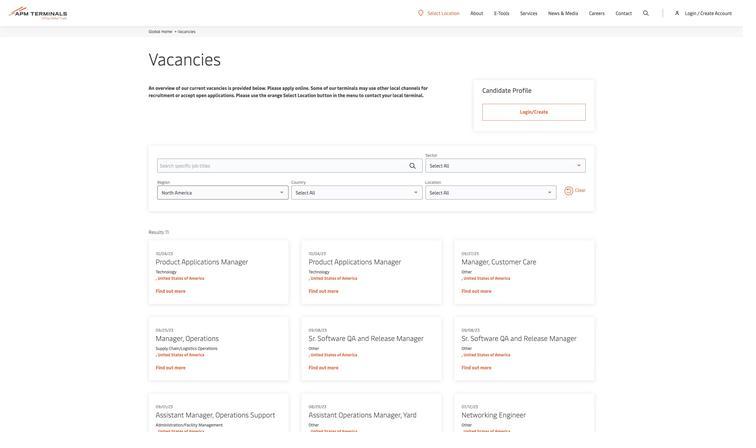 Task type: vqa. For each thing, say whether or not it's contained in the screenshot.
the Some
yes



Task type: locate. For each thing, give the bounding box(es) containing it.
support
[[250, 411, 275, 420]]

1 horizontal spatial 10/04/23
[[309, 251, 326, 257]]

please use the orange select location button in the menu to contact your local terminal.
[[236, 92, 424, 98]]

0 horizontal spatial our
[[182, 85, 189, 91]]

0 horizontal spatial 10/04/23 product applications manager technology , united states of america
[[156, 251, 248, 281]]

0 horizontal spatial use
[[251, 92, 258, 98]]

below.
[[252, 85, 266, 91]]

0 horizontal spatial technology
[[156, 270, 176, 275]]

global
[[149, 29, 160, 34]]

contact
[[365, 92, 381, 98]]

09/27/23 manager, customer care other , united states of america
[[462, 251, 537, 281]]

assistant down 08/29/23
[[309, 411, 337, 420]]

manager, down 09/25/23
[[156, 334, 184, 343]]

select
[[428, 10, 441, 16], [283, 92, 297, 98]]

1 horizontal spatial release
[[524, 334, 548, 343]]

assistant for assistant manager, operations support
[[156, 411, 184, 420]]

10/04/23
[[156, 251, 173, 257], [309, 251, 326, 257]]

find
[[156, 288, 165, 295], [309, 288, 318, 295], [462, 288, 471, 295], [156, 365, 165, 371], [309, 365, 318, 371], [462, 365, 471, 371]]

07/12/23
[[462, 405, 478, 410]]

1 horizontal spatial and
[[511, 334, 522, 343]]

please down provided at the top left
[[236, 92, 250, 98]]

vacancies
[[178, 29, 196, 34], [149, 47, 221, 70]]

2 assistant from the left
[[309, 411, 337, 420]]

manager
[[221, 257, 248, 267], [374, 257, 401, 267], [397, 334, 424, 343], [550, 334, 577, 343]]

1 vertical spatial use
[[251, 92, 258, 98]]

0 horizontal spatial release
[[371, 334, 395, 343]]

2 10/04/23 product applications manager technology , united states of america from the left
[[309, 251, 401, 281]]

0 horizontal spatial software
[[318, 334, 345, 343]]

your
[[382, 92, 392, 98]]

our up in
[[329, 85, 336, 91]]

to
[[359, 92, 364, 98]]

0 vertical spatial select
[[428, 10, 441, 16]]

1 horizontal spatial assistant
[[309, 411, 337, 420]]

manager, up management
[[186, 411, 214, 420]]

e-
[[495, 10, 499, 16]]

1 09/08/23 from the left
[[309, 328, 327, 333]]

united
[[158, 276, 170, 281], [311, 276, 323, 281], [464, 276, 476, 281], [158, 353, 170, 358], [311, 353, 323, 358], [464, 353, 476, 358]]

1 vertical spatial select
[[283, 92, 297, 98]]

1 assistant from the left
[[156, 411, 184, 420]]

our
[[182, 85, 189, 91], [329, 85, 336, 91]]

1 technology from the left
[[156, 270, 176, 275]]

09/01/23
[[156, 405, 173, 410]]

1 our from the left
[[182, 85, 189, 91]]

local up your
[[390, 85, 400, 91]]

0 horizontal spatial assistant
[[156, 411, 184, 420]]

0 horizontal spatial 09/08/23 sr. software qa and release manager other , united states of america
[[309, 328, 424, 358]]

and
[[358, 334, 369, 343], [511, 334, 522, 343]]

1 10/04/23 from the left
[[156, 251, 173, 257]]

candidate
[[483, 86, 511, 95]]

0 vertical spatial please
[[267, 85, 281, 91]]

more
[[174, 288, 185, 295], [327, 288, 338, 295], [480, 288, 492, 295], [174, 365, 185, 371], [327, 365, 338, 371], [480, 365, 492, 371]]

operations
[[185, 334, 219, 343], [198, 346, 217, 352], [215, 411, 249, 420], [339, 411, 372, 420]]

america
[[189, 276, 204, 281], [342, 276, 357, 281], [495, 276, 510, 281], [189, 353, 204, 358], [342, 353, 357, 358], [495, 353, 510, 358]]

out
[[166, 288, 173, 295], [319, 288, 326, 295], [472, 288, 479, 295], [166, 365, 173, 371], [319, 365, 326, 371], [472, 365, 479, 371]]

1 horizontal spatial applications
[[334, 257, 372, 267]]

applications.
[[208, 92, 235, 98]]

states
[[171, 276, 183, 281], [324, 276, 336, 281], [477, 276, 489, 281], [171, 353, 183, 358], [324, 353, 336, 358], [477, 353, 489, 358]]

networking
[[462, 411, 497, 420]]

or
[[175, 92, 180, 98]]

of inside the 09/27/23 manager, customer care other , united states of america
[[490, 276, 494, 281]]

please
[[267, 85, 281, 91], [236, 92, 250, 98]]

results
[[149, 229, 164, 236]]

our up accept at the left
[[182, 85, 189, 91]]

assistant inside 08/29/23 assistant operations manager, yard other
[[309, 411, 337, 420]]

contact button
[[616, 0, 632, 26]]

location
[[442, 10, 460, 16], [298, 92, 316, 98], [426, 180, 441, 185]]

1 horizontal spatial the
[[338, 92, 345, 98]]

contact
[[616, 10, 632, 16]]

2 release from the left
[[524, 334, 548, 343]]

0 horizontal spatial 10/04/23
[[156, 251, 173, 257]]

1 09/08/23 sr. software qa and release manager other , united states of america from the left
[[309, 328, 424, 358]]

online.
[[295, 85, 310, 91]]

candidate profile
[[483, 86, 532, 95]]

global home > vacancies
[[149, 29, 196, 34]]

assistant down 09/01/23
[[156, 411, 184, 420]]

other
[[377, 85, 389, 91]]

,
[[156, 276, 157, 281], [309, 276, 310, 281], [462, 276, 463, 281], [156, 353, 157, 358], [309, 353, 310, 358], [462, 353, 463, 358]]

use up contact
[[369, 85, 376, 91]]

clear
[[575, 187, 586, 193]]

local right your
[[393, 92, 403, 98]]

assistant
[[156, 411, 184, 420], [309, 411, 337, 420]]

1 and from the left
[[358, 334, 369, 343]]

product
[[156, 257, 180, 267], [309, 257, 333, 267]]

1 vertical spatial local
[[393, 92, 403, 98]]

1 10/04/23 product applications manager technology , united states of america from the left
[[156, 251, 248, 281]]

2 vertical spatial location
[[426, 180, 441, 185]]

1 software from the left
[[318, 334, 345, 343]]

1 horizontal spatial our
[[329, 85, 336, 91]]

may
[[359, 85, 368, 91]]

1 horizontal spatial 10/04/23 product applications manager technology , united states of america
[[309, 251, 401, 281]]

account
[[715, 10, 732, 16]]

select location button
[[419, 10, 460, 16]]

operations inside 08/29/23 assistant operations manager, yard other
[[339, 411, 372, 420]]

manager, down 09/27/23 at bottom
[[462, 257, 490, 267]]

0 horizontal spatial sr.
[[309, 334, 316, 343]]

1 horizontal spatial 09/08/23 sr. software qa and release manager other , united states of america
[[462, 328, 577, 358]]

0 horizontal spatial product
[[156, 257, 180, 267]]

0 horizontal spatial the
[[259, 92, 267, 98]]

the
[[259, 92, 267, 98], [338, 92, 345, 98]]

2 and from the left
[[511, 334, 522, 343]]

1 horizontal spatial qa
[[500, 334, 509, 343]]

1 horizontal spatial sr.
[[462, 334, 469, 343]]

1 horizontal spatial location
[[426, 180, 441, 185]]

login/create link
[[483, 104, 586, 121]]

sr.
[[309, 334, 316, 343], [462, 334, 469, 343]]

manager, inside the 09/27/23 manager, customer care other , united states of america
[[462, 257, 490, 267]]

09/08/23
[[309, 328, 327, 333], [462, 328, 480, 333]]

use down below.
[[251, 92, 258, 98]]

location left about
[[442, 10, 460, 16]]

1 horizontal spatial product
[[309, 257, 333, 267]]

the down below.
[[259, 92, 267, 98]]

0 vertical spatial use
[[369, 85, 376, 91]]

0 horizontal spatial 09/08/23
[[309, 328, 327, 333]]

0 horizontal spatial and
[[358, 334, 369, 343]]

e-tools
[[495, 10, 510, 16]]

0 horizontal spatial applications
[[181, 257, 219, 267]]

engineer
[[499, 411, 526, 420]]

applications
[[181, 257, 219, 267], [334, 257, 372, 267]]

1 horizontal spatial 09/08/23
[[462, 328, 480, 333]]

manager,
[[462, 257, 490, 267], [156, 334, 184, 343], [186, 411, 214, 420], [374, 411, 402, 420]]

location down online.
[[298, 92, 316, 98]]

1 horizontal spatial please
[[267, 85, 281, 91]]

vacancies down >
[[149, 47, 221, 70]]

0 horizontal spatial location
[[298, 92, 316, 98]]

use
[[369, 85, 376, 91], [251, 92, 258, 98]]

0 vertical spatial local
[[390, 85, 400, 91]]

local inside an overview of our current vacancies is provided below. please apply online. some of our terminals may use other local channels for recruitment or accept open applications.
[[390, 85, 400, 91]]

1 vertical spatial please
[[236, 92, 250, 98]]

release
[[371, 334, 395, 343], [524, 334, 548, 343]]

09/01/23 assistant manager, operations support administration/facility management
[[156, 405, 275, 428]]

1 qa from the left
[[347, 334, 356, 343]]

supply
[[156, 346, 168, 352]]

is
[[228, 85, 231, 91]]

manager, left yard
[[374, 411, 402, 420]]

1 horizontal spatial use
[[369, 85, 376, 91]]

1 horizontal spatial technology
[[309, 270, 329, 275]]

local
[[390, 85, 400, 91], [393, 92, 403, 98]]

apply
[[282, 85, 294, 91]]

provided
[[232, 85, 251, 91]]

the right in
[[338, 92, 345, 98]]

please up 'orange'
[[267, 85, 281, 91]]

administration/facility
[[156, 423, 197, 428]]

0 horizontal spatial qa
[[347, 334, 356, 343]]

location down sector
[[426, 180, 441, 185]]

0 vertical spatial location
[[442, 10, 460, 16]]

1 product from the left
[[156, 257, 180, 267]]

vacancies right >
[[178, 29, 196, 34]]

open
[[196, 92, 207, 98]]

qa
[[347, 334, 356, 343], [500, 334, 509, 343]]

1 horizontal spatial software
[[471, 334, 499, 343]]

create
[[701, 10, 714, 16]]

assistant inside 09/01/23 assistant manager, operations support administration/facility management
[[156, 411, 184, 420]]

global home link
[[149, 29, 172, 34]]

1 sr. from the left
[[309, 334, 316, 343]]

other inside the 09/27/23 manager, customer care other , united states of america
[[462, 270, 472, 275]]



Task type: describe. For each thing, give the bounding box(es) containing it.
customer
[[492, 257, 521, 267]]

about button
[[471, 0, 484, 26]]

operations inside 09/01/23 assistant manager, operations support administration/facility management
[[215, 411, 249, 420]]

accept
[[181, 92, 195, 98]]

clear button
[[565, 187, 586, 197]]

about
[[471, 10, 484, 16]]

home
[[161, 29, 172, 34]]

media
[[566, 10, 579, 16]]

other inside 07/12/23 networking engineer other
[[462, 423, 472, 428]]

1 vertical spatial vacancies
[[149, 47, 221, 70]]

yard
[[403, 411, 417, 420]]

channels
[[402, 85, 420, 91]]

services button
[[521, 0, 538, 26]]

news & media button
[[549, 0, 579, 26]]

sector
[[426, 153, 438, 158]]

2 software from the left
[[471, 334, 499, 343]]

2 the from the left
[[338, 92, 345, 98]]

vacancies
[[207, 85, 227, 91]]

2 product from the left
[[309, 257, 333, 267]]

1 the from the left
[[259, 92, 267, 98]]

assistant for assistant operations manager, yard
[[309, 411, 337, 420]]

text search text field
[[157, 159, 423, 173]]

/
[[698, 10, 700, 16]]

select location
[[428, 10, 460, 16]]

region
[[157, 180, 170, 185]]

careers
[[590, 10, 605, 16]]

manager, inside 08/29/23 assistant operations manager, yard other
[[374, 411, 402, 420]]

11
[[165, 229, 169, 236]]

for
[[422, 85, 428, 91]]

other inside 08/29/23 assistant operations manager, yard other
[[309, 423, 319, 428]]

1 applications from the left
[[181, 257, 219, 267]]

e-tools button
[[495, 0, 510, 26]]

2 applications from the left
[[334, 257, 372, 267]]

profile
[[513, 86, 532, 95]]

america inside 09/25/23 manager, operations supply chain/logistics operations , united states of america
[[189, 353, 204, 358]]

1 horizontal spatial select
[[428, 10, 441, 16]]

menu
[[346, 92, 358, 98]]

chain/logistics
[[169, 346, 197, 352]]

manager, inside 09/01/23 assistant manager, operations support administration/facility management
[[186, 411, 214, 420]]

overview
[[156, 85, 175, 91]]

use inside an overview of our current vacancies is provided below. please apply online. some of our terminals may use other local channels for recruitment or accept open applications.
[[369, 85, 376, 91]]

please inside an overview of our current vacancies is provided below. please apply online. some of our terminals may use other local channels for recruitment or accept open applications.
[[267, 85, 281, 91]]

09/25/23
[[156, 328, 173, 333]]

login/create
[[520, 109, 548, 115]]

america inside the 09/27/23 manager, customer care other , united states of america
[[495, 276, 510, 281]]

, inside 09/25/23 manager, operations supply chain/logistics operations , united states of america
[[156, 353, 157, 358]]

button
[[317, 92, 332, 98]]

2 sr. from the left
[[462, 334, 469, 343]]

login / create account link
[[675, 0, 732, 26]]

, inside the 09/27/23 manager, customer care other , united states of america
[[462, 276, 463, 281]]

care
[[523, 257, 537, 267]]

current
[[190, 85, 206, 91]]

results 11
[[149, 229, 169, 236]]

united inside the 09/27/23 manager, customer care other , united states of america
[[464, 276, 476, 281]]

some
[[311, 85, 323, 91]]

login
[[686, 10, 697, 16]]

news & media
[[549, 10, 579, 16]]

09/25/23 manager, operations supply chain/logistics operations , united states of america
[[156, 328, 219, 358]]

1 release from the left
[[371, 334, 395, 343]]

07/12/23 networking engineer other
[[462, 405, 526, 428]]

an
[[149, 85, 154, 91]]

country
[[292, 180, 306, 185]]

2 horizontal spatial location
[[442, 10, 460, 16]]

0 horizontal spatial please
[[236, 92, 250, 98]]

recruitment
[[149, 92, 174, 98]]

manager, inside 09/25/23 manager, operations supply chain/logistics operations , united states of america
[[156, 334, 184, 343]]

services
[[521, 10, 538, 16]]

2 09/08/23 from the left
[[462, 328, 480, 333]]

0 vertical spatial vacancies
[[178, 29, 196, 34]]

08/29/23
[[309, 405, 327, 410]]

terminals
[[337, 85, 358, 91]]

2 10/04/23 from the left
[[309, 251, 326, 257]]

united inside 09/25/23 manager, operations supply chain/logistics operations , united states of america
[[158, 353, 170, 358]]

management
[[198, 423, 223, 428]]

tools
[[499, 10, 510, 16]]

states inside the 09/27/23 manager, customer care other , united states of america
[[477, 276, 489, 281]]

08/29/23 assistant operations manager, yard other
[[309, 405, 417, 428]]

2 09/08/23 sr. software qa and release manager other , united states of america from the left
[[462, 328, 577, 358]]

news
[[549, 10, 560, 16]]

an overview of our current vacancies is provided below. please apply online. some of our terminals may use other local channels for recruitment or accept open applications.
[[149, 85, 428, 98]]

orange
[[268, 92, 282, 98]]

login / create account
[[686, 10, 732, 16]]

in
[[333, 92, 337, 98]]

terminal.
[[404, 92, 424, 98]]

of inside 09/25/23 manager, operations supply chain/logistics operations , united states of america
[[184, 353, 188, 358]]

1 vertical spatial location
[[298, 92, 316, 98]]

careers button
[[590, 0, 605, 26]]

09/27/23
[[462, 251, 479, 257]]

2 technology from the left
[[309, 270, 329, 275]]

2 qa from the left
[[500, 334, 509, 343]]

>
[[175, 29, 177, 34]]

0 horizontal spatial select
[[283, 92, 297, 98]]

&
[[561, 10, 565, 16]]

2 our from the left
[[329, 85, 336, 91]]

states inside 09/25/23 manager, operations supply chain/logistics operations , united states of america
[[171, 353, 183, 358]]



